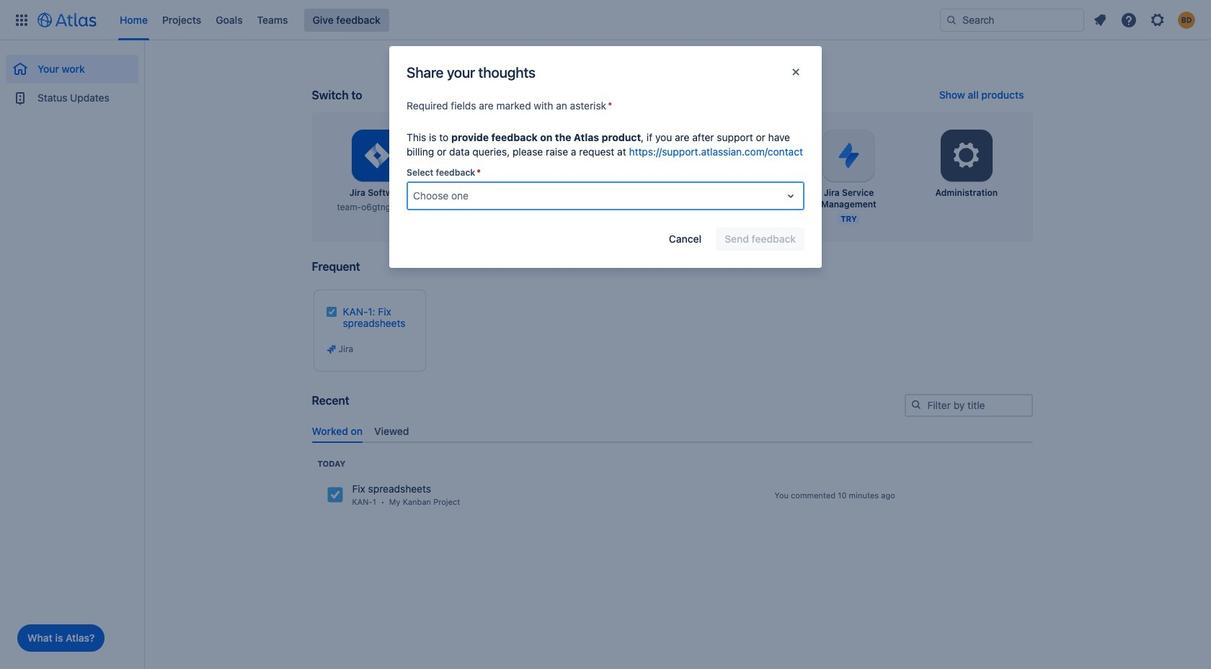 Task type: vqa. For each thing, say whether or not it's contained in the screenshot.
'Close Modal' image
yes



Task type: describe. For each thing, give the bounding box(es) containing it.
Filter by title field
[[906, 396, 1032, 416]]

settings image
[[950, 138, 984, 173]]

top element
[[9, 0, 940, 40]]

Search field
[[940, 8, 1085, 31]]

jira image
[[326, 487, 344, 504]]



Task type: locate. For each thing, give the bounding box(es) containing it.
jira image
[[326, 344, 337, 356], [326, 344, 337, 356]]

search image
[[946, 14, 958, 26]]

close modal image
[[787, 63, 805, 81]]

heading
[[318, 459, 346, 470]]

None text field
[[413, 189, 416, 203]]

group
[[6, 40, 138, 117]]

None search field
[[940, 8, 1085, 31]]

banner
[[0, 0, 1211, 40]]

open image
[[782, 187, 800, 205]]

tab list
[[306, 419, 1039, 443]]

search image
[[910, 399, 922, 411]]



